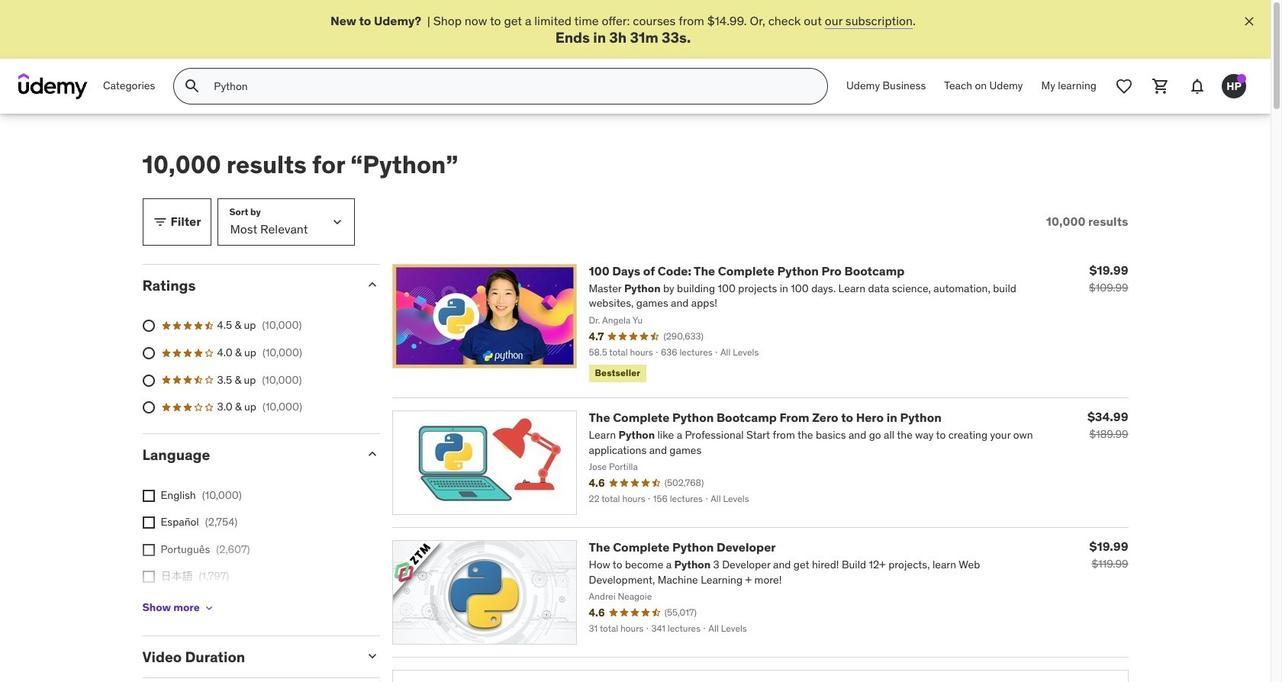 Task type: locate. For each thing, give the bounding box(es) containing it.
0 vertical spatial xsmall image
[[142, 490, 155, 502]]

1 vertical spatial xsmall image
[[142, 544, 155, 556]]

1 xsmall image from the top
[[142, 517, 155, 529]]

2 xsmall image from the top
[[142, 544, 155, 556]]

0 vertical spatial xsmall image
[[142, 517, 155, 529]]

small image
[[152, 214, 168, 229], [364, 277, 380, 292], [364, 446, 380, 462], [364, 648, 380, 664]]

3 xsmall image from the top
[[142, 571, 155, 583]]

2 vertical spatial xsmall image
[[142, 571, 155, 583]]

status
[[1046, 214, 1128, 229]]

1 vertical spatial xsmall image
[[203, 602, 215, 614]]

close image
[[1242, 14, 1257, 29]]

xsmall image
[[142, 517, 155, 529], [142, 544, 155, 556], [142, 571, 155, 583]]

xsmall image
[[142, 490, 155, 502], [203, 602, 215, 614]]

notifications image
[[1188, 77, 1207, 96]]

submit search image
[[183, 77, 202, 96]]



Task type: vqa. For each thing, say whether or not it's contained in the screenshot.
middle small image
yes



Task type: describe. For each thing, give the bounding box(es) containing it.
shopping cart with 0 items image
[[1152, 77, 1170, 96]]

udemy image
[[18, 73, 88, 99]]

1 horizontal spatial xsmall image
[[203, 602, 215, 614]]

you have alerts image
[[1237, 74, 1246, 83]]

Search for anything text field
[[211, 73, 809, 99]]

wishlist image
[[1115, 77, 1133, 96]]

0 horizontal spatial xsmall image
[[142, 490, 155, 502]]



